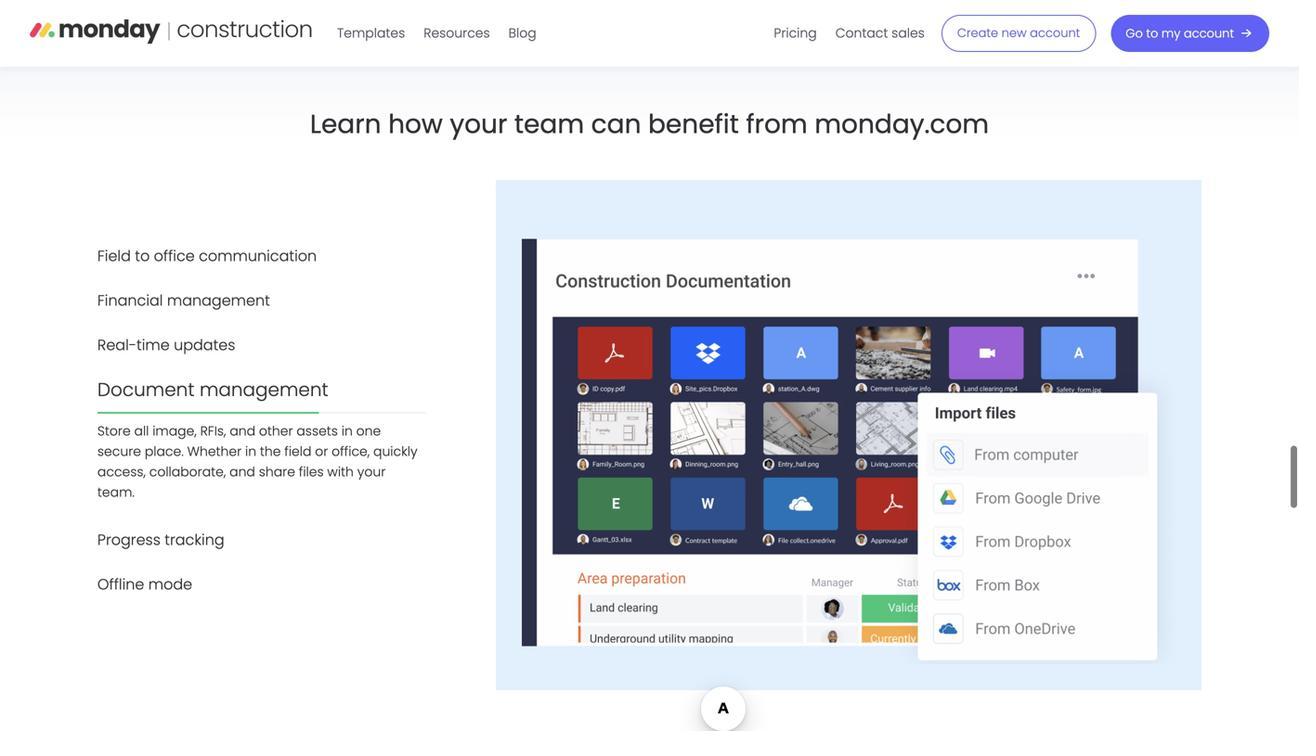 Task type: locate. For each thing, give the bounding box(es) containing it.
account
[[1030, 25, 1080, 41], [1184, 25, 1234, 42]]

go to my account button
[[1111, 15, 1270, 52]]

assets
[[297, 423, 338, 441]]

0 horizontal spatial in
[[245, 443, 256, 461]]

offline mode
[[97, 575, 192, 595]]

secure
[[97, 443, 141, 461]]

time
[[137, 335, 170, 356]]

progress tracking
[[97, 530, 224, 551]]

account inside the "create new account" 'button'
[[1030, 25, 1080, 41]]

your
[[450, 106, 507, 143], [357, 464, 386, 482]]

store
[[97, 423, 131, 441]]

store all image, rfis, and other assets in one secure place. whether in the field or office, quickly access, collaborate, and share files with your team.
[[97, 423, 418, 502]]

templates link
[[328, 19, 414, 48]]

account right new
[[1030, 25, 1080, 41]]

resources link
[[414, 19, 499, 48]]

all
[[134, 423, 149, 441]]

to inside go to my account button
[[1146, 25, 1158, 42]]

0 vertical spatial and
[[230, 423, 255, 441]]

0 vertical spatial management
[[167, 290, 270, 311]]

1 horizontal spatial to
[[1146, 25, 1158, 42]]

0 vertical spatial in
[[342, 423, 353, 441]]

your right how
[[450, 106, 507, 143]]

account right my
[[1184, 25, 1234, 42]]

field to office communication
[[97, 246, 317, 267]]

to right field
[[135, 246, 150, 267]]

go to my account
[[1126, 25, 1234, 42]]

financial management button
[[97, 290, 426, 311]]

management up other
[[200, 377, 328, 403]]

and
[[230, 423, 255, 441], [229, 464, 255, 482]]

progress tracking button
[[97, 530, 426, 551]]

updates
[[174, 335, 235, 356]]

in up office, on the bottom left
[[342, 423, 353, 441]]

and down whether
[[229, 464, 255, 482]]

mode
[[148, 575, 192, 595]]

learn how your team can benefit from monday.com
[[310, 106, 989, 143]]

contact sales
[[836, 24, 925, 42]]

your down office, on the bottom left
[[357, 464, 386, 482]]

0 horizontal spatial account
[[1030, 25, 1080, 41]]

management inside tab
[[200, 377, 328, 403]]

management down the field to office communication
[[167, 290, 270, 311]]

monday.com
[[815, 106, 989, 143]]

team
[[514, 106, 584, 143]]

to right go on the right of the page
[[1146, 25, 1158, 42]]

1 horizontal spatial your
[[450, 106, 507, 143]]

in left the the
[[245, 443, 256, 461]]

0 vertical spatial your
[[450, 106, 507, 143]]

list containing pricing
[[765, 0, 934, 67]]

blog
[[509, 24, 536, 42]]

1 vertical spatial your
[[357, 464, 386, 482]]

management for document management
[[200, 377, 328, 403]]

contact sales button
[[826, 19, 934, 48]]

1 horizontal spatial account
[[1184, 25, 1234, 42]]

communication
[[199, 246, 317, 267]]

contact
[[836, 24, 888, 42]]

rfis,
[[200, 423, 226, 441]]

the
[[260, 443, 281, 461]]

1 vertical spatial management
[[200, 377, 328, 403]]

document management
[[97, 377, 328, 403]]

document management tab
[[97, 377, 426, 503]]

document management button
[[97, 377, 426, 403]]

pricing
[[774, 24, 817, 42]]

to for go
[[1146, 25, 1158, 42]]

real-
[[97, 335, 137, 356]]

files
[[299, 464, 324, 482]]

management
[[167, 290, 270, 311], [200, 377, 328, 403]]

and right the rfis,
[[230, 423, 255, 441]]

go
[[1126, 25, 1143, 42]]

list
[[765, 0, 934, 67]]

tracking
[[165, 530, 224, 551]]

management for financial management
[[167, 290, 270, 311]]

offline
[[97, 575, 144, 595]]

field
[[284, 443, 312, 461]]

in
[[342, 423, 353, 441], [245, 443, 256, 461]]

create
[[957, 25, 998, 41]]

0 vertical spatial to
[[1146, 25, 1158, 42]]

real-time updates button
[[97, 335, 426, 356]]

pricing link
[[765, 19, 826, 48]]

1files image
[[522, 239, 1176, 665]]

templates
[[337, 24, 405, 42]]

1 vertical spatial and
[[229, 464, 255, 482]]

0 horizontal spatial to
[[135, 246, 150, 267]]

1 vertical spatial to
[[135, 246, 150, 267]]

from
[[746, 106, 808, 143]]

2 and from the top
[[229, 464, 255, 482]]

0 horizontal spatial your
[[357, 464, 386, 482]]

to
[[1146, 25, 1158, 42], [135, 246, 150, 267]]

your inside store all image, rfis, and other assets in one secure place. whether in the field or office, quickly access, collaborate, and share files with your team.
[[357, 464, 386, 482]]



Task type: describe. For each thing, give the bounding box(es) containing it.
create new account button
[[942, 15, 1096, 52]]

field
[[97, 246, 131, 267]]

sales
[[892, 24, 925, 42]]

other
[[259, 423, 293, 441]]

benefit
[[648, 106, 739, 143]]

1 and from the top
[[230, 423, 255, 441]]

how
[[388, 106, 443, 143]]

account inside go to my account button
[[1184, 25, 1234, 42]]

learn
[[310, 106, 381, 143]]

with
[[327, 464, 354, 482]]

quickly
[[373, 443, 418, 461]]

financial management
[[97, 290, 270, 311]]

progress
[[97, 530, 161, 551]]

office,
[[332, 443, 370, 461]]

https://dapulse res.cloudinary.com/image/upload/v1603296463/generator_featured%20images/mini%20sites/construction/construction_minisite_logo_homepagecolor.png image
[[30, 12, 313, 51]]

or
[[315, 443, 328, 461]]

office
[[154, 246, 195, 267]]

to for field
[[135, 246, 150, 267]]

image,
[[153, 423, 197, 441]]

whether
[[187, 443, 242, 461]]

field to office communication button
[[97, 246, 426, 267]]

access,
[[97, 464, 146, 482]]

resources
[[424, 24, 490, 42]]

collaborate,
[[149, 464, 226, 482]]

main element
[[328, 0, 1270, 67]]

document
[[97, 377, 195, 403]]

create new account
[[957, 25, 1080, 41]]

offline mode button
[[97, 575, 426, 595]]

can
[[591, 106, 641, 143]]

my
[[1162, 25, 1181, 42]]

1 vertical spatial in
[[245, 443, 256, 461]]

team.
[[97, 484, 135, 502]]

new
[[1002, 25, 1027, 41]]

blog link
[[499, 19, 546, 48]]

real-time updates
[[97, 335, 235, 356]]

1 horizontal spatial in
[[342, 423, 353, 441]]

share
[[259, 464, 295, 482]]

one
[[356, 423, 381, 441]]

financial
[[97, 290, 163, 311]]

place.
[[145, 443, 184, 461]]



Task type: vqa. For each thing, say whether or not it's contained in the screenshot.
1st perform from right
no



